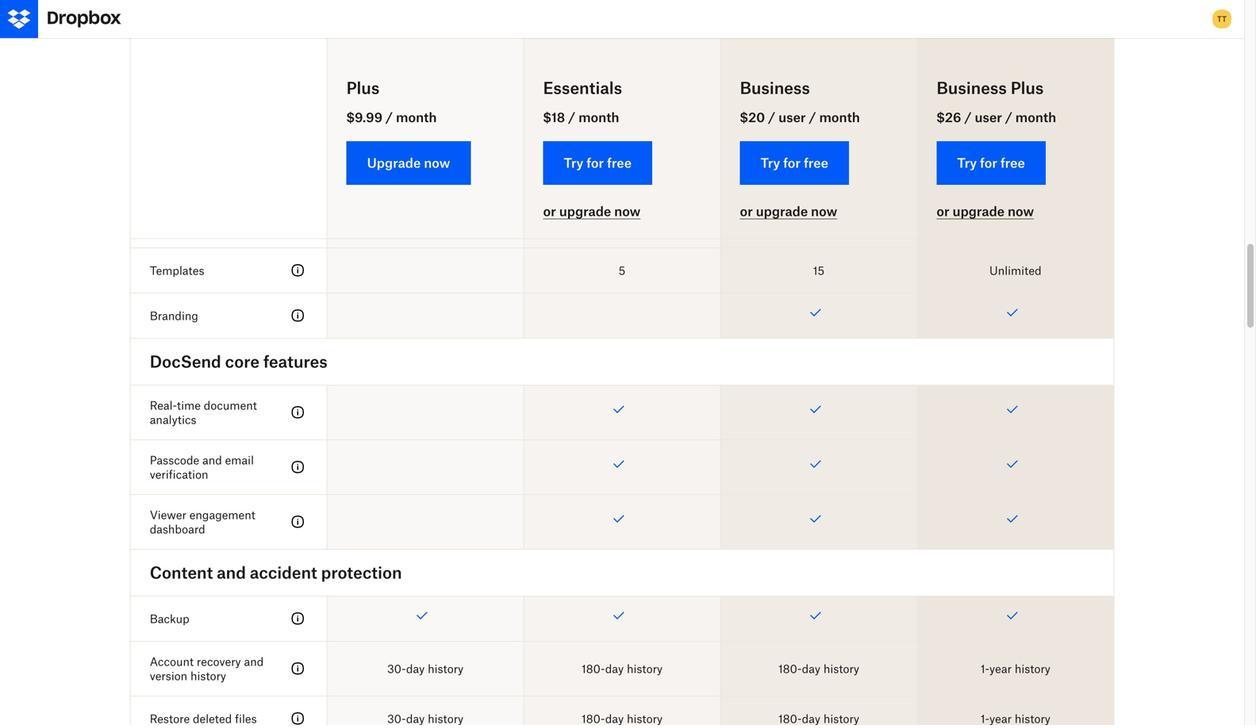 Task type: vqa. For each thing, say whether or not it's contained in the screenshot.
Templates standard image
yes



Task type: locate. For each thing, give the bounding box(es) containing it.
try for free down $26 / user / month
[[958, 155, 1025, 171]]

plus up $26 / user / month
[[1011, 78, 1044, 98]]

backup
[[150, 612, 189, 626]]

try down '$18 / month'
[[564, 155, 584, 171]]

document
[[204, 399, 257, 412]]

docsend core features
[[150, 352, 328, 371]]

1 day from the left
[[406, 662, 425, 676]]

included element
[[327, 0, 523, 46], [524, 0, 720, 46], [721, 0, 917, 46], [918, 0, 1114, 46], [327, 194, 523, 248]]

user for $26
[[975, 110, 1002, 125]]

2 / from the left
[[568, 110, 576, 125]]

2 standard image from the top
[[289, 458, 308, 477]]

try for free down '$18 / month'
[[564, 155, 632, 171]]

user down 'business plus'
[[975, 110, 1002, 125]]

try for second or upgrade now 'link' from the right try for free link
[[761, 155, 780, 171]]

tt
[[1218, 14, 1227, 24]]

3 try from the left
[[958, 155, 977, 171]]

3 free from the left
[[1001, 155, 1025, 171]]

1 horizontal spatial try for free
[[761, 155, 829, 171]]

free for third or upgrade now 'link' from left
[[1001, 155, 1025, 171]]

try down '$20'
[[761, 155, 780, 171]]

3 or upgrade now from the left
[[937, 204, 1034, 219]]

$26 / user / month
[[937, 110, 1057, 125]]

1 user from the left
[[779, 110, 806, 125]]

free for second or upgrade now 'link' from the right
[[804, 155, 829, 171]]

5 / from the left
[[965, 110, 972, 125]]

free down '$18 / month'
[[607, 155, 632, 171]]

plus up "$9.99"
[[347, 78, 380, 98]]

try for free link down $20 / user / month
[[740, 141, 849, 185]]

2 standard image from the top
[[289, 403, 308, 422]]

1 horizontal spatial try
[[761, 155, 780, 171]]

or for first or upgrade now 'link' from the left
[[543, 204, 556, 219]]

standard image for account recovery and version history
[[289, 659, 308, 679]]

plus
[[347, 78, 380, 98], [1011, 78, 1044, 98]]

month
[[396, 110, 437, 125], [579, 110, 619, 125], [819, 110, 860, 125], [1016, 110, 1057, 125], [423, 159, 458, 173]]

1 standard image from the top
[[289, 306, 308, 325]]

not included image for branding
[[327, 294, 523, 338]]

and right recovery
[[244, 655, 264, 669]]

and right content
[[217, 563, 246, 582]]

0 horizontal spatial plus
[[347, 78, 380, 98]]

1 horizontal spatial or upgrade now link
[[740, 204, 838, 219]]

standard image for templates
[[289, 261, 308, 280]]

1 / from the left
[[386, 110, 393, 125]]

0 horizontal spatial 180-day history
[[582, 662, 663, 676]]

3 / from the left
[[768, 110, 776, 125]]

3 or from the left
[[937, 204, 950, 219]]

0 horizontal spatial try for free link
[[543, 141, 652, 185]]

try for free
[[564, 155, 632, 171], [761, 155, 829, 171], [958, 155, 1025, 171]]

$18 / month
[[543, 110, 619, 125]]

try for third or upgrade now 'link' from left try for free link
[[958, 155, 977, 171]]

standard image
[[289, 306, 308, 325], [289, 403, 308, 422], [289, 513, 308, 532], [289, 659, 308, 679], [289, 709, 308, 725]]

2 horizontal spatial try for free link
[[937, 141, 1046, 185]]

1 or upgrade now from the left
[[543, 204, 641, 219]]

try for free down $20 / user / month
[[761, 155, 829, 171]]

history
[[428, 662, 464, 676], [627, 662, 663, 676], [824, 662, 860, 676], [1015, 662, 1051, 676], [190, 669, 226, 683]]

30-day history
[[387, 662, 464, 676]]

3 or upgrade now link from the left
[[937, 204, 1034, 219]]

1 try from the left
[[564, 155, 584, 171]]

upgrade for third or upgrade now 'link' from left
[[953, 204, 1005, 219]]

2 horizontal spatial try for free
[[958, 155, 1025, 171]]

not included image for real-time document analytics
[[327, 386, 523, 440]]

upgrade now
[[367, 155, 450, 171]]

2 vertical spatial and
[[244, 655, 264, 669]]

essentials
[[543, 78, 622, 98]]

account recovery and version history
[[150, 655, 264, 683]]

1 plus from the left
[[347, 78, 380, 98]]

1 horizontal spatial 180-day history
[[779, 662, 860, 676]]

business up '$20'
[[740, 78, 810, 98]]

or upgrade now
[[543, 204, 641, 219], [740, 204, 838, 219], [937, 204, 1034, 219]]

business up the $26
[[937, 78, 1007, 98]]

try for free link
[[543, 141, 652, 185], [740, 141, 849, 185], [937, 141, 1046, 185]]

real-
[[150, 399, 177, 412]]

1 try for free link from the left
[[543, 141, 652, 185]]

3 try for free link from the left
[[937, 141, 1046, 185]]

business
[[740, 78, 810, 98], [937, 78, 1007, 98]]

2 or upgrade now from the left
[[740, 204, 838, 219]]

and left "email"
[[202, 453, 222, 467]]

0 horizontal spatial for
[[587, 155, 604, 171]]

per
[[403, 159, 420, 173]]

3 try for free from the left
[[958, 155, 1025, 171]]

viewer engagement dashboard
[[150, 508, 255, 536]]

2 try from the left
[[761, 155, 780, 171]]

version
[[150, 669, 187, 683]]

for for third or upgrade now 'link' from left
[[980, 155, 998, 171]]

1 horizontal spatial free
[[804, 155, 829, 171]]

content
[[150, 563, 213, 582]]

user right '$20'
[[779, 110, 806, 125]]

0 horizontal spatial business
[[740, 78, 810, 98]]

try down the $26
[[958, 155, 977, 171]]

try for free link down $26 / user / month
[[937, 141, 1046, 185]]

2 vertical spatial standard image
[[289, 609, 308, 629]]

user
[[779, 110, 806, 125], [975, 110, 1002, 125]]

2 free from the left
[[804, 155, 829, 171]]

try
[[564, 155, 584, 171], [761, 155, 780, 171], [958, 155, 977, 171]]

0 horizontal spatial upgrade
[[559, 204, 611, 219]]

docsend
[[150, 352, 221, 371]]

0 horizontal spatial day
[[406, 662, 425, 676]]

3 standard image from the top
[[289, 513, 308, 532]]

1 upgrade from the left
[[559, 204, 611, 219]]

core
[[225, 352, 260, 371]]

upgrade
[[367, 155, 421, 171]]

2 180- from the left
[[779, 662, 802, 676]]

1 horizontal spatial plus
[[1011, 78, 1044, 98]]

branding
[[150, 309, 198, 323]]

for for second or upgrade now 'link' from the right
[[783, 155, 801, 171]]

3 upgrade from the left
[[953, 204, 1005, 219]]

0 vertical spatial and
[[202, 453, 222, 467]]

180-
[[582, 662, 605, 676], [779, 662, 802, 676]]

1 horizontal spatial business
[[937, 78, 1007, 98]]

1 horizontal spatial user
[[975, 110, 1002, 125]]

0 horizontal spatial free
[[607, 155, 632, 171]]

for
[[587, 155, 604, 171], [783, 155, 801, 171], [980, 155, 998, 171]]

month for $9.99 / month
[[396, 110, 437, 125]]

2 horizontal spatial for
[[980, 155, 998, 171]]

now for second or upgrade now 'link' from the right
[[811, 204, 838, 219]]

2 try for free from the left
[[761, 155, 829, 171]]

0 horizontal spatial 180-
[[582, 662, 605, 676]]

2 horizontal spatial or upgrade now link
[[937, 204, 1034, 219]]

try for free link down '$18 / month'
[[543, 141, 652, 185]]

2 or from the left
[[740, 204, 753, 219]]

3 standard image from the top
[[289, 609, 308, 629]]

4 / from the left
[[809, 110, 816, 125]]

account
[[150, 655, 194, 669]]

1 horizontal spatial or upgrade now
[[740, 204, 838, 219]]

/
[[386, 110, 393, 125], [568, 110, 576, 125], [768, 110, 776, 125], [809, 110, 816, 125], [965, 110, 972, 125], [1005, 110, 1013, 125]]

for down $26 / user / month
[[980, 155, 998, 171]]

standard image for backup
[[289, 609, 308, 629]]

sign
[[220, 60, 256, 79]]

upgrade
[[559, 204, 611, 219], [756, 204, 808, 219], [953, 204, 1005, 219]]

1 horizontal spatial day
[[605, 662, 624, 676]]

dropbox
[[150, 60, 216, 79]]

/ for $20
[[768, 110, 776, 125]]

day
[[406, 662, 425, 676], [605, 662, 624, 676], [802, 662, 821, 676]]

0 horizontal spatial or upgrade now link
[[543, 204, 641, 219]]

1 horizontal spatial 180-
[[779, 662, 802, 676]]

0 horizontal spatial try
[[564, 155, 584, 171]]

or upgrade now for third or upgrade now 'link' from left
[[937, 204, 1034, 219]]

1 vertical spatial and
[[217, 563, 246, 582]]

and for content
[[217, 563, 246, 582]]

0 horizontal spatial try for free
[[564, 155, 632, 171]]

features right core
[[263, 352, 328, 371]]

0 vertical spatial features
[[260, 60, 324, 79]]

$26
[[937, 110, 962, 125]]

business plus
[[937, 78, 1044, 98]]

3 for from the left
[[980, 155, 998, 171]]

tt button
[[1210, 6, 1235, 32]]

2 horizontal spatial or upgrade now
[[937, 204, 1034, 219]]

free
[[607, 155, 632, 171], [804, 155, 829, 171], [1001, 155, 1025, 171]]

2 upgrade from the left
[[756, 204, 808, 219]]

2 for from the left
[[783, 155, 801, 171]]

and inside the passcode and email verification
[[202, 453, 222, 467]]

1 vertical spatial features
[[263, 352, 328, 371]]

for for first or upgrade now 'link' from the left
[[587, 155, 604, 171]]

1 horizontal spatial for
[[783, 155, 801, 171]]

2 business from the left
[[937, 78, 1007, 98]]

4 standard image from the top
[[289, 659, 308, 679]]

1-year history
[[981, 662, 1051, 676]]

not included image
[[327, 248, 523, 293], [327, 294, 523, 338], [524, 294, 720, 338], [327, 386, 523, 440], [327, 440, 523, 494], [327, 495, 523, 549]]

0 horizontal spatial user
[[779, 110, 806, 125]]

now
[[424, 155, 450, 171], [614, 204, 641, 219], [811, 204, 838, 219], [1008, 204, 1034, 219]]

1 vertical spatial standard image
[[289, 458, 308, 477]]

engagement
[[190, 508, 255, 522]]

or for third or upgrade now 'link' from left
[[937, 204, 950, 219]]

or upgrade now link
[[543, 204, 641, 219], [740, 204, 838, 219], [937, 204, 1034, 219]]

features right sign
[[260, 60, 324, 79]]

standard image
[[289, 261, 308, 280], [289, 458, 308, 477], [289, 609, 308, 629]]

or
[[543, 204, 556, 219], [740, 204, 753, 219], [937, 204, 950, 219]]

1 horizontal spatial try for free link
[[740, 141, 849, 185]]

/ for $18
[[568, 110, 576, 125]]

month for $18 / month
[[579, 110, 619, 125]]

2 horizontal spatial upgrade
[[953, 204, 1005, 219]]

1 horizontal spatial upgrade
[[756, 204, 808, 219]]

1 try for free from the left
[[564, 155, 632, 171]]

1 business from the left
[[740, 78, 810, 98]]

15
[[813, 264, 825, 277]]

analytics
[[150, 413, 197, 427]]

1 free from the left
[[607, 155, 632, 171]]

and
[[202, 453, 222, 467], [217, 563, 246, 582], [244, 655, 264, 669]]

1 standard image from the top
[[289, 261, 308, 280]]

month for 3 per month
[[423, 159, 458, 173]]

2 horizontal spatial try
[[958, 155, 977, 171]]

features
[[260, 60, 324, 79], [263, 352, 328, 371]]

dashboard
[[150, 523, 205, 536]]

features for dropbox sign features
[[260, 60, 324, 79]]

5 standard image from the top
[[289, 709, 308, 725]]

2 user from the left
[[975, 110, 1002, 125]]

free down $26 / user / month
[[1001, 155, 1025, 171]]

3 per month
[[393, 159, 458, 173]]

/ for $9.99
[[386, 110, 393, 125]]

not included image for passcode and email verification
[[327, 440, 523, 494]]

5
[[619, 264, 626, 277]]

1 180- from the left
[[582, 662, 605, 676]]

2 180-day history from the left
[[779, 662, 860, 676]]

try for free link for third or upgrade now 'link' from left
[[937, 141, 1046, 185]]

0 vertical spatial standard image
[[289, 261, 308, 280]]

180-day history
[[582, 662, 663, 676], [779, 662, 860, 676]]

1 for from the left
[[587, 155, 604, 171]]

0 horizontal spatial or upgrade now
[[543, 204, 641, 219]]

for down '$18 / month'
[[587, 155, 604, 171]]

try for free for third or upgrade now 'link' from left
[[958, 155, 1025, 171]]

2 try for free link from the left
[[740, 141, 849, 185]]

1 or from the left
[[543, 204, 556, 219]]

2 horizontal spatial day
[[802, 662, 821, 676]]

2 horizontal spatial free
[[1001, 155, 1025, 171]]

try for free link for first or upgrade now 'link' from the left
[[543, 141, 652, 185]]

unlimited
[[596, 159, 648, 173], [793, 159, 845, 173], [990, 159, 1042, 173], [990, 264, 1042, 277]]

try for first or upgrade now 'link' from the left's try for free link
[[564, 155, 584, 171]]

1 horizontal spatial or
[[740, 204, 753, 219]]

for down $20 / user / month
[[783, 155, 801, 171]]

or for second or upgrade now 'link' from the right
[[740, 204, 753, 219]]

0 horizontal spatial or
[[543, 204, 556, 219]]

2 horizontal spatial or
[[937, 204, 950, 219]]

free down $20 / user / month
[[804, 155, 829, 171]]



Task type: describe. For each thing, give the bounding box(es) containing it.
time
[[177, 399, 201, 412]]

upgrade now link
[[347, 141, 471, 185]]

and for passcode
[[202, 453, 222, 467]]

not included image for viewer engagement dashboard
[[327, 495, 523, 549]]

history inside account recovery and version history
[[190, 669, 226, 683]]

business for business plus
[[937, 78, 1007, 98]]

now for first or upgrade now 'link' from the left
[[614, 204, 641, 219]]

upgrade for second or upgrade now 'link' from the right
[[756, 204, 808, 219]]

standard image for branding
[[289, 306, 308, 325]]

business for business
[[740, 78, 810, 98]]

6 / from the left
[[1005, 110, 1013, 125]]

verification
[[150, 468, 208, 481]]

dropbox sign features
[[150, 60, 324, 79]]

free for first or upgrade now 'link' from the left
[[607, 155, 632, 171]]

real-time document analytics
[[150, 399, 257, 427]]

try for free for first or upgrade now 'link' from the left
[[564, 155, 632, 171]]

2 day from the left
[[605, 662, 624, 676]]

$20
[[740, 110, 765, 125]]

and inside account recovery and version history
[[244, 655, 264, 669]]

protection
[[321, 563, 402, 582]]

try for free link for second or upgrade now 'link' from the right
[[740, 141, 849, 185]]

now inside upgrade now link
[[424, 155, 450, 171]]

$9.99 / month
[[347, 110, 437, 125]]

email
[[225, 453, 254, 467]]

$20 / user / month
[[740, 110, 860, 125]]

$9.99
[[347, 110, 383, 125]]

upgrade for first or upgrade now 'link' from the left
[[559, 204, 611, 219]]

user for $20
[[779, 110, 806, 125]]

accident
[[250, 563, 317, 582]]

features for docsend core features
[[263, 352, 328, 371]]

30-
[[387, 662, 406, 676]]

1 180-day history from the left
[[582, 662, 663, 676]]

not included image for templates
[[327, 248, 523, 293]]

2 plus from the left
[[1011, 78, 1044, 98]]

standard image for passcode and email verification
[[289, 458, 308, 477]]

content and accident protection
[[150, 563, 402, 582]]

recovery
[[197, 655, 241, 669]]

1 or upgrade now link from the left
[[543, 204, 641, 219]]

year
[[990, 662, 1012, 676]]

passcode
[[150, 453, 199, 467]]

try for free for second or upgrade now 'link' from the right
[[761, 155, 829, 171]]

viewer
[[150, 508, 187, 522]]

passcode and email verification
[[150, 453, 254, 481]]

3
[[393, 159, 400, 173]]

1-
[[981, 662, 990, 676]]

standard image for real-time document analytics
[[289, 403, 308, 422]]

templates
[[150, 264, 204, 277]]

standard image for viewer engagement dashboard
[[289, 513, 308, 532]]

$18
[[543, 110, 565, 125]]

3 day from the left
[[802, 662, 821, 676]]

/ for $26
[[965, 110, 972, 125]]

now for third or upgrade now 'link' from left
[[1008, 204, 1034, 219]]

or upgrade now for second or upgrade now 'link' from the right
[[740, 204, 838, 219]]

or upgrade now for first or upgrade now 'link' from the left
[[543, 204, 641, 219]]

2 or upgrade now link from the left
[[740, 204, 838, 219]]



